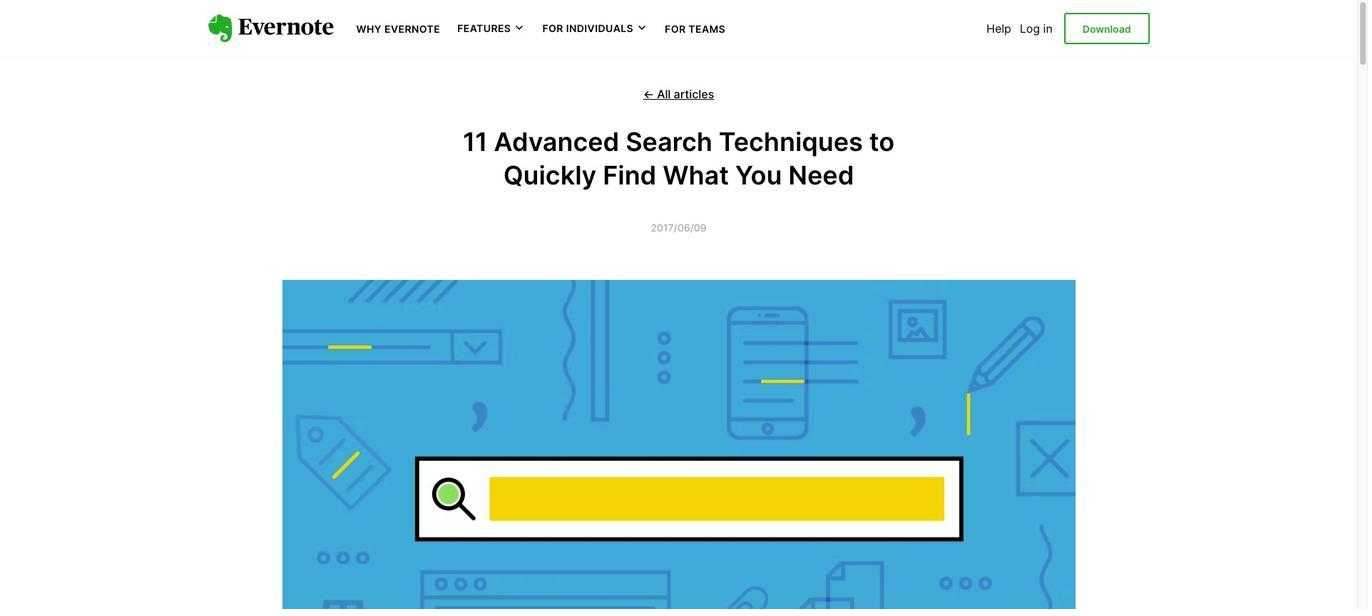 Task type: vqa. For each thing, say whether or not it's contained in the screenshot.
middle Free
no



Task type: locate. For each thing, give the bounding box(es) containing it.
individuals
[[566, 22, 633, 34]]

advanced
[[494, 126, 619, 158]]

for for for teams
[[665, 23, 686, 35]]

for left individuals
[[542, 22, 563, 34]]

download link
[[1064, 13, 1149, 44]]

for
[[542, 22, 563, 34], [665, 23, 686, 35]]

← all articles link
[[643, 87, 714, 101]]

why
[[356, 23, 382, 35]]

features button
[[457, 21, 525, 36]]

all
[[657, 87, 671, 101]]

for inside button
[[542, 22, 563, 34]]

download
[[1083, 23, 1131, 35]]

what
[[663, 160, 729, 191]]

for left teams
[[665, 23, 686, 35]]

log
[[1020, 21, 1040, 36]]

1 horizontal spatial for
[[665, 23, 686, 35]]

11
[[463, 126, 488, 158]]

evernote
[[384, 23, 440, 35]]

teams
[[689, 23, 726, 35]]

←
[[643, 87, 654, 101]]

for teams
[[665, 23, 726, 35]]

for teams link
[[665, 21, 726, 36]]

evernote logo image
[[208, 14, 333, 43]]

11 advanced search techniques to quickly find what you need
[[463, 126, 895, 191]]

0 horizontal spatial for
[[542, 22, 563, 34]]

in
[[1043, 21, 1053, 36]]



Task type: describe. For each thing, give the bounding box(es) containing it.
why evernote
[[356, 23, 440, 35]]

need
[[788, 160, 854, 191]]

← all articles
[[643, 87, 714, 101]]

to
[[869, 126, 895, 158]]

for individuals button
[[542, 21, 648, 36]]

articles
[[674, 87, 714, 101]]

for individuals
[[542, 22, 633, 34]]

for for for individuals
[[542, 22, 563, 34]]

you
[[735, 160, 782, 191]]

find
[[603, 160, 656, 191]]

techniques
[[719, 126, 863, 158]]

quickly
[[503, 160, 596, 191]]

2017/06/09
[[651, 222, 707, 234]]

help link
[[987, 21, 1011, 36]]

search
[[626, 126, 713, 158]]

help
[[987, 21, 1011, 36]]

log in
[[1020, 21, 1053, 36]]

features
[[457, 22, 511, 34]]

why evernote link
[[356, 21, 440, 36]]

log in link
[[1020, 21, 1053, 36]]



